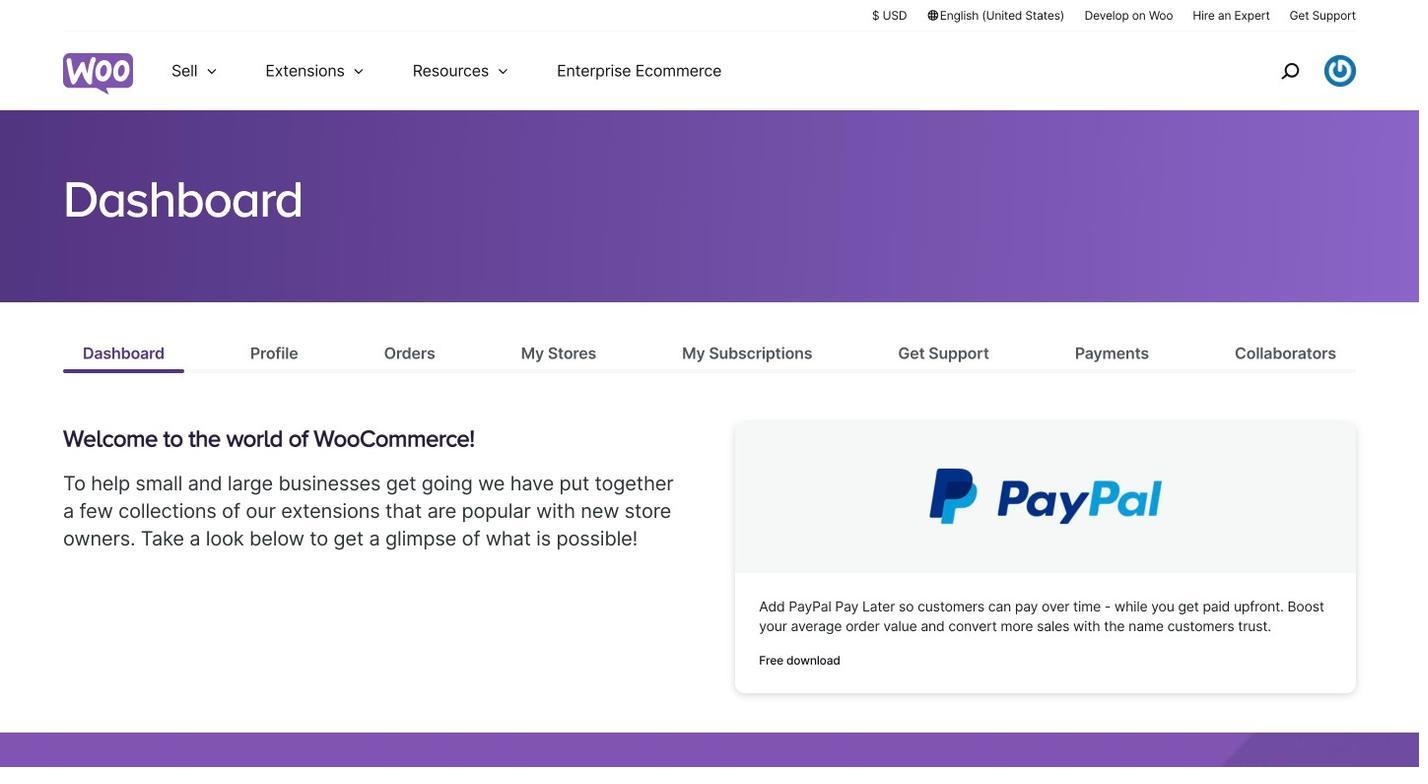 Task type: describe. For each thing, give the bounding box(es) containing it.
search image
[[1274, 55, 1306, 87]]

open account menu image
[[1325, 55, 1356, 87]]



Task type: locate. For each thing, give the bounding box(es) containing it.
service navigation menu element
[[1239, 39, 1356, 103]]



